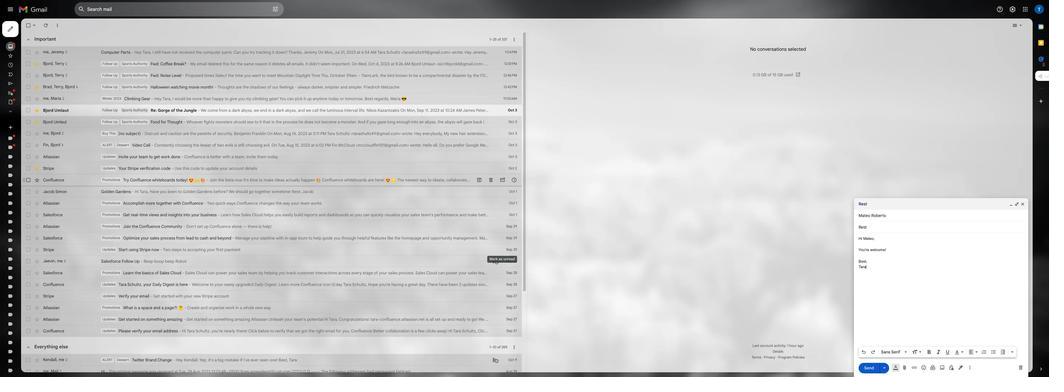 Task type: vqa. For each thing, say whether or not it's contained in the screenshot.
2nd Jacob from left
yes



Task type: locate. For each thing, give the bounding box(es) containing it.
0 horizontal spatial dark
[[290, 135, 300, 141]]

1 horizontal spatial helpful
[[752, 295, 768, 301]]

bjord , terry 2 for fwd: coffee break?
[[54, 77, 84, 83]]

whiteboards
[[190, 222, 219, 229], [430, 222, 459, 229], [684, 222, 713, 229]]

3 atlassian from the top
[[54, 280, 75, 287]]

5 authority from the top
[[166, 150, 185, 155]]

0 horizontal spatial we
[[251, 135, 258, 141]]

updates inside updates invite your team to get work done - confluence is better with a team, invite them today ‌ ‌ ‌ ‌ ‌ ‌ ‌ ‌ ‌ ‌ ‌ ‌ ‌ ‌ ‌ ‌ ‌ ‌ ‌ ‌ ‌ ‌ ‌ ‌ ‌ ‌ ‌ ‌ ‌ ‌ ‌ ‌ ‌ ‌ ‌ ‌ ‌ ‌ ‌ ‌ ‌ ‌ ‌ ‌ ‌ ‌ ‌ ‌ ‌ ‌ ‌ ‌ ‌ ‌ ‌ ‌ ‌ ‌ ‌ ‌ ‌ ‌ ‌ ‌ ‌ ‌ ‌ ‌ ‌ ‌ ‌ ‌ ‌ ‌ ‌
[[128, 193, 145, 199]]

5 promotions from the top
[[128, 295, 150, 301]]

follow for halloween watching movie month! - thoughts are the shadows of our feelings - always darker, emptier and simpler. friedrich nietzsche
[[128, 106, 141, 112]]

up
[[142, 77, 147, 83], [142, 92, 147, 97], [142, 106, 147, 112], [142, 135, 147, 141], [142, 150, 147, 155], [168, 324, 175, 330]]

3 row from the top
[[26, 87, 652, 102]]

salesforce for learn
[[54, 339, 78, 345]]

salesforce
[[54, 266, 78, 272], [54, 295, 78, 301], [127, 324, 151, 330], [54, 339, 78, 345]]

alert
[[23, 170, 40, 176], [128, 179, 141, 184]]

authority for food for thought - whoever fights monsters should see to it that in the process he does not become a monster. and if you gaze long enough into an abyss, the abyss will gaze back i
[[166, 150, 185, 155]]

are left here!
[[460, 222, 468, 229]]

None checkbox
[[32, 62, 39, 69], [32, 76, 39, 84], [32, 105, 39, 113], [32, 120, 39, 127], [32, 134, 39, 142], [32, 149, 39, 156], [32, 164, 39, 171], [32, 193, 39, 200], [32, 207, 39, 214], [32, 236, 39, 244], [32, 265, 39, 273], [32, 280, 39, 287], [32, 324, 39, 331], [32, 338, 39, 345], [32, 367, 39, 374], [32, 62, 39, 69], [32, 76, 39, 84], [32, 105, 39, 113], [32, 120, 39, 127], [32, 134, 39, 142], [32, 149, 39, 156], [32, 164, 39, 171], [32, 193, 39, 200], [32, 207, 39, 214], [32, 236, 39, 244], [32, 265, 39, 273], [32, 280, 39, 287], [32, 324, 39, 331], [32, 338, 39, 345], [32, 367, 39, 374]]

updates for start
[[128, 310, 145, 315]]

1 aurora from the top
[[23, 216, 39, 223]]

tara,
[[178, 62, 189, 69], [203, 120, 214, 127], [175, 237, 186, 243]]

mon, up enough on the top left of page
[[509, 135, 520, 141]]

4 authority from the top
[[166, 135, 185, 141]]

updates tara schultz, your daily digest is here - welcome to your newly upgraded daily digest. learn more confluence icon g'day tara schultz, hope you're having a great day. there have been 3 updates since wednesday, september 27, 2023. want
[[128, 353, 701, 359]]

to
[[639, 77, 644, 83], [328, 91, 332, 98], [511, 91, 516, 98], [281, 120, 286, 127], [319, 149, 323, 156], [186, 193, 191, 199], [54, 193, 59, 200], [251, 208, 256, 214], [324, 222, 329, 229], [535, 222, 540, 229], [223, 237, 227, 243], [244, 295, 248, 301], [386, 295, 391, 301], [691, 295, 696, 301], [228, 309, 233, 316], [262, 353, 267, 359]]

1 horizontal spatial we
[[383, 135, 389, 141]]

(no
[[148, 164, 156, 170]]

upgraded
[[295, 353, 317, 359]]

1 horizontal spatial track
[[646, 339, 658, 345]]

29 for manage your pipeline with in-app tours to help guide you through helpful features like the homepage and opportunity management. manage your pipeline with in-app tours to help guide you through helpful
[[642, 295, 647, 301]]

deleted
[[260, 77, 277, 83]]

schultz, down promotions learn the basics of sales cloud
[[159, 353, 178, 359]]

stripe right your
[[160, 208, 173, 214]]

maria down brad , terry , bjord 4
[[64, 120, 76, 127]]

your right 'invite'
[[162, 193, 172, 199]]

aurora whispers
[[23, 263, 61, 269]]

confluence up beyond
[[262, 280, 289, 287]]

1 vertical spatial important
[[23, 90, 46, 96]]

1 horizontal spatial easily
[[715, 266, 728, 272]]

updates for invite
[[128, 193, 145, 199]]

29 for two steps to accepting your first payment ‌ ‌ ‌ ‌ ‌ ‌ ‌ ‌ ‌ ‌ ‌ ‌ ‌ ‌ ‌ ‌ ‌ ‌ ‌ ‌ ‌ ‌ ‌ ‌ ‌ ‌ ‌ ‌ ‌ ‌ ‌ ‌ ‌ ‌ ‌ ‌ ‌ ‌ ‌ ‌ ‌ ‌ ‌ ‌ ‌ ‌ ‌ ‌ ‌ ‌ ‌ ‌ ‌ ‌ ‌ ‌ ‌ ‌ ‌ ‌ ‌ ‌ ‌ ‌ ‌ ‌ ‌ ‌ ‌ ‌ ‌ ‌ ‌ ‌ ‌ ‌ ‌ ‌ ‌ ‌
[[642, 310, 647, 315]]

1 horizontal spatial 😍 image
[[482, 223, 488, 229]]

updates for your
[[128, 208, 145, 213]]

in right end
[[335, 135, 340, 141]]

account
[[286, 208, 305, 214], [268, 368, 286, 374]]

1 row from the top
[[26, 58, 652, 73]]

1 vertical spatial email
[[174, 368, 187, 374]]

a right become
[[422, 149, 425, 156]]

terry for fwd: coffee break? - my email deleted this for the same reason it deletes all emails. it didn't seem important. on wed, oct 4, 2023 at 8:26 am bjord umlaut <sicritbjordd@gmail.com> wrote: seems to me we've
[[68, 77, 80, 83]]

<tarashultz49@gmail.com> up <mccloudfin931@gmail.com>
[[439, 164, 501, 170]]

aurora up awe
[[23, 263, 39, 269]]

sports for halloween watching movie month!
[[152, 106, 165, 112]]

navigation
[[0, 23, 87, 378]]

basics
[[178, 339, 192, 345]]

here!
[[469, 222, 481, 229]]

0 vertical spatial time
[[294, 91, 304, 98]]

- up boop
[[200, 309, 203, 316]]

1 horizontal spatial ideas
[[608, 222, 620, 229]]

an
[[524, 149, 530, 156]]

0 vertical spatial in
[[335, 135, 340, 141]]

be right the known
[[517, 91, 523, 98]]

now for beta
[[293, 222, 303, 229]]

2 tours from the left
[[678, 295, 690, 301]]

2 help from the left
[[697, 295, 707, 301]]

atlassian for invite
[[54, 193, 75, 199]]

5 updates from the top
[[128, 368, 145, 373]]

2 vertical spatial are
[[460, 222, 468, 229]]

1 horizontal spatial gardens
[[246, 237, 266, 243]]

extensions
[[584, 164, 609, 170]]

1 fwd: from the top
[[188, 77, 199, 83]]

action.
[[631, 222, 647, 229]]

5 row from the top
[[26, 116, 652, 131]]

been
[[210, 237, 221, 243], [561, 353, 573, 359]]

gaze right will
[[579, 149, 591, 156]]

tara, up the gorge
[[203, 120, 214, 127]]

1 in- from the left
[[356, 295, 363, 301]]

2023 inside winter 2023 climbing gear
[[142, 121, 152, 126]]

1 vertical spatial blissful
[[23, 333, 40, 339]]

1 for two quick ways confluence changes the way your team works ‌ ‌ ‌ ‌ ‌ ‌ ‌ ‌ ‌ ‌ ‌ ‌ ‌ ‌ ‌ ‌ ‌ ‌ ‌ ‌ ‌ ‌ ‌ ‌ ‌ ‌ ‌ ‌ ‌ ‌ ‌ ‌ ‌ ‌ ‌ ‌ ‌ ‌ ‌ ‌ ‌ ‌ ‌ ‌ ‌ ‌ ‌ ‌ ‌ ‌ ‌ ‌ ‌ ‌ ‌ ‌ ‌ ‌ ‌ ‌ ‌ ‌ ‌ ‌ ‌ ‌ ‌ ‌ ‌ ‌ ‌ ‌
[[645, 252, 647, 257]]

follow for re: gorge of the jungle - we come from a dark abyss, we end in a dark abyss, and we call the luminous interval life. nikos kazantzakis on mon, sep 11, 2023 at 10:24 am james peterson <ja
[[128, 135, 141, 141]]

0 horizontal spatial time
[[175, 266, 185, 272]]

see
[[309, 149, 317, 156]]

we right the before?
[[286, 237, 293, 243]]

gb right '0.13' on the top right of page
[[952, 91, 959, 97]]

account down newly
[[268, 368, 286, 374]]

row containing jaevin
[[26, 320, 652, 334]]

confluence right 🎨 image
[[403, 222, 429, 229]]

1 horizontal spatial <tarashultz49@gmail.com>
[[502, 62, 564, 69]]

- right here
[[236, 353, 239, 359]]

updates inside updates tara schultz, your daily digest is here - welcome to your newly upgraded daily digest. learn more confluence icon g'day tara schultz, hope you're having a great day. there have been 3 updates since wednesday, september 27, 2023. want
[[128, 353, 145, 359]]

team's
[[527, 266, 542, 272]]

1 horizontal spatial for
[[288, 77, 295, 83]]

didn't
[[387, 77, 400, 83]]

None checkbox
[[32, 28, 39, 36], [32, 91, 39, 98], [32, 178, 39, 185], [32, 222, 39, 229], [32, 251, 39, 258], [32, 294, 39, 302], [32, 309, 39, 316], [32, 353, 39, 360], [32, 28, 39, 36], [32, 91, 39, 98], [32, 178, 39, 185], [32, 222, 39, 229], [32, 251, 39, 258], [32, 294, 39, 302], [32, 309, 39, 316], [32, 353, 39, 360]]

atlassian down fin , bjord 3
[[54, 193, 75, 199]]

0 vertical spatial we
[[251, 135, 258, 141]]

1 oct 1 from the top
[[637, 237, 647, 243]]

15,
[[369, 179, 375, 185]]

updates inside updates start using stripe now - two steps to accepting your first payment ‌ ‌ ‌ ‌ ‌ ‌ ‌ ‌ ‌ ‌ ‌ ‌ ‌ ‌ ‌ ‌ ‌ ‌ ‌ ‌ ‌ ‌ ‌ ‌ ‌ ‌ ‌ ‌ ‌ ‌ ‌ ‌ ‌ ‌ ‌ ‌ ‌ ‌ ‌ ‌ ‌ ‌ ‌ ‌ ‌ ‌ ‌ ‌ ‌ ‌ ‌ ‌ ‌ ‌ ‌ ‌ ‌ ‌ ‌ ‌ ‌ ‌ ‌ ‌ ‌ ‌ ‌ ‌ ‌ ‌ ‌ ‌ ‌ ‌ ‌ ‌ ‌ ‌ ‌ ‌
[[128, 310, 145, 315]]

sports authority
[[152, 77, 185, 83], [152, 92, 185, 97], [152, 106, 185, 112], [152, 135, 185, 141], [152, 150, 185, 155]]

0 horizontal spatial i
[[191, 62, 192, 69]]

tara, right hi
[[175, 237, 186, 243]]

0 horizontal spatial how
[[291, 266, 300, 272]]

, for fwd: noise level - proposed times select the time you want to meet mountain daylight time thu, october 59am – 11amlark, the bird known to be a compartmental disaster by the fda, h
[[66, 91, 67, 97]]

or left tomorrow.
[[425, 120, 430, 127]]

5 sports from the top
[[152, 150, 165, 155]]

2 vertical spatial time
[[175, 266, 185, 272]]

1 pipeline from the left
[[326, 295, 344, 301]]

jacob left simon
[[54, 237, 68, 243]]

how up alone
[[291, 266, 300, 272]]

1 horizontal spatial code
[[238, 208, 250, 214]]

2 promotions from the top
[[128, 252, 150, 257]]

2 how from the left
[[652, 266, 662, 272]]

0 vertical spatial should
[[292, 149, 308, 156]]

by
[[585, 91, 590, 98], [323, 339, 329, 345], [611, 339, 617, 345]]

0 horizontal spatial choosing
[[219, 179, 240, 185]]

1 easily from the left
[[353, 266, 366, 272]]

important down the refresh icon
[[43, 46, 70, 53]]

turn
[[597, 222, 606, 229]]

- right break?
[[234, 77, 237, 83]]

1 vertical spatial 1
[[645, 252, 647, 257]]

29 for don't set up confluence alone — there is help! ‌ ‌ ‌ ‌ ‌ ‌ ‌ ‌ ‌ ‌ ‌ ‌ ‌ ‌ ‌ ‌ ‌ ‌ ‌ ‌ ‌ ‌ ‌ ‌ ‌ ‌ ‌ ‌ ‌ ‌ ‌ ‌ ‌ ‌ ‌ ‌ ‌ ‌ ‌ ‌ ‌ ‌ ‌ ‌ ‌ ‌ ‌ ‌ ‌ ‌ ‌ ‌ ‌ ‌ ‌ ‌ ‌ ‌ ‌ ‌ ‌ ‌ ‌ ‌ ‌ ‌ ‌ ‌ ‌ ‌ ‌ ‌ ‌ ‌ ‌
[[642, 281, 647, 286]]

sep for lead
[[633, 295, 641, 301]]

cell
[[626, 222, 652, 229]]

0 horizontal spatial am
[[463, 62, 471, 69]]

parts.
[[277, 62, 291, 69]]

1 vertical spatial umlaut
[[68, 135, 86, 141]]

blissful for blissful tranquil
[[23, 333, 40, 339]]

1 vertical spatial tara,
[[203, 120, 214, 127]]

been left updates
[[561, 353, 573, 359]]

–
[[447, 91, 451, 98]]

0 horizontal spatial alert
[[23, 170, 40, 176]]

from left lead
[[220, 295, 231, 301]]

all,
[[542, 179, 548, 185]]

0 horizontal spatial daily
[[191, 353, 202, 359]]

0.13 gb of 15 gb used
[[941, 91, 992, 97]]

peterson
[[595, 135, 616, 141]]

sports authority for fwd: noise level
[[152, 92, 185, 97]]

0 vertical spatial new
[[563, 164, 573, 170]]

me for bjord
[[54, 164, 61, 170]]

month!
[[251, 106, 267, 112]]

fwd: for fwd: noise level - proposed times select the time you want to meet mountain daylight time thu, october 59am – 11amlark, the bird known to be a compartmental disaster by the fda, h
[[188, 91, 199, 98]]

1 vertical spatial more
[[182, 251, 194, 258]]

features
[[464, 295, 483, 301]]

brad , terry , bjord 4
[[54, 106, 97, 112]]

row containing jacob simon
[[26, 233, 652, 247]]

oct for promotions get real-time views and insights into your business - learn how sales cloud helps you easily build reports and dashboards so you can quickly visualize your sales team's performance and make better decisions. learn how sales cloud helps you easily
[[637, 266, 644, 272]]

2 horizontal spatial abyss,
[[531, 149, 546, 156]]

4 updates from the top
[[128, 353, 145, 359]]

6 promotions from the top
[[128, 339, 150, 344]]

1 vertical spatial together
[[195, 251, 215, 258]]

0 vertical spatial email
[[246, 77, 258, 83]]

terry up brad , terry , bjord 4
[[68, 91, 80, 97]]

oct for food for thought - whoever fights monsters should see to it that in the process he does not become a monster. and if you gaze long enough into an abyss, the abyss will gaze back i
[[636, 150, 643, 155]]

your up 'you're'
[[474, 339, 484, 345]]

main content
[[26, 23, 1050, 378]]

no
[[938, 58, 946, 65]]

0 horizontal spatial guide
[[403, 295, 416, 301]]

0 horizontal spatial for
[[201, 149, 208, 156]]

1 sports authority from the top
[[152, 77, 185, 83]]

1 vertical spatial not
[[393, 149, 401, 156]]

sep for two
[[633, 310, 641, 315]]

7 row from the top
[[26, 145, 652, 160]]

set
[[246, 280, 254, 287]]

1 horizontal spatial into
[[514, 149, 523, 156]]

- right business on the bottom left of page
[[272, 266, 275, 272]]

3 whiteboards from the left
[[684, 222, 713, 229]]

me down important "button"
[[54, 62, 61, 68]]

tara, for you
[[175, 237, 186, 243]]

1 vertical spatial get
[[192, 368, 200, 374]]

have
[[202, 62, 213, 69], [549, 353, 560, 359]]

0 vertical spatial 1
[[645, 237, 647, 243]]

jacob right best,
[[378, 237, 392, 243]]

1 bliss from the top
[[23, 298, 34, 304]]

2 29 from the top
[[642, 295, 647, 301]]

2 code from the left
[[238, 208, 250, 214]]

a
[[524, 91, 527, 98], [286, 135, 289, 141], [341, 135, 344, 141], [422, 149, 425, 156], [289, 193, 292, 199], [506, 353, 509, 359]]

everybody,
[[528, 164, 554, 170]]

tara right g'day
[[429, 353, 439, 359]]

promotions inside promotions optimize your sales process from lead to cash and beyond - manage your pipeline with in-app tours to help guide you through helpful features like the homepage and opportunity management. manage your pipeline with in-app tours to help guide you through helpful
[[128, 295, 150, 301]]

important.
[[415, 77, 439, 83]]

0 horizontal spatial breeze
[[23, 368, 39, 374]]

3 follow up from the top
[[128, 106, 147, 112]]

row
[[26, 58, 652, 73], [26, 73, 666, 87], [26, 87, 652, 102], [26, 102, 652, 116], [26, 116, 652, 131], [26, 131, 652, 145], [26, 145, 652, 160], [26, 160, 652, 174], [26, 174, 652, 189], [26, 189, 652, 204], [26, 204, 652, 218], [26, 218, 728, 233], [26, 233, 652, 247], [26, 247, 652, 262], [26, 262, 728, 276], [26, 276, 652, 291], [26, 291, 768, 305], [26, 305, 652, 320], [26, 320, 652, 334], [26, 334, 681, 349], [26, 349, 701, 364], [26, 364, 652, 378]]

None search field
[[93, 3, 355, 20]]

toolbar
[[592, 193, 650, 200]]

abyss, down my
[[302, 135, 316, 141]]

28 up 27
[[642, 354, 647, 359]]

make up management.
[[585, 266, 597, 272]]

2 inside the me , maria 2
[[78, 121, 80, 127]]

0 vertical spatial from
[[274, 135, 285, 141]]

navigation containing inbox
[[0, 23, 87, 378]]

follow up for food for thought - whoever fights monsters should see to it that in the process he does not become a monster. and if you gaze long enough into an abyss, the abyss will gaze back i
[[128, 150, 147, 155]]

code
[[202, 208, 213, 214], [238, 208, 250, 214]]

😍 image left 🙌 image
[[236, 223, 242, 229]]

0 vertical spatial mon,
[[406, 62, 417, 69]]

1 atlassian from the top
[[54, 193, 75, 199]]

two
[[272, 179, 280, 185]]

alert down 'buy' at the top of the page
[[128, 179, 141, 184]]

😍 image
[[236, 223, 242, 229], [482, 223, 488, 229]]

sep 29 for two steps to accepting your first payment ‌ ‌ ‌ ‌ ‌ ‌ ‌ ‌ ‌ ‌ ‌ ‌ ‌ ‌ ‌ ‌ ‌ ‌ ‌ ‌ ‌ ‌ ‌ ‌ ‌ ‌ ‌ ‌ ‌ ‌ ‌ ‌ ‌ ‌ ‌ ‌ ‌ ‌ ‌ ‌ ‌ ‌ ‌ ‌ ‌ ‌ ‌ ‌ ‌ ‌ ‌ ‌ ‌ ‌ ‌ ‌ ‌ ‌ ‌ ‌ ‌ ‌ ‌ ‌ ‌ ‌ ‌ ‌ ‌ ‌ ‌ ‌ ‌ ‌ ‌ ‌ ‌ ‌ ‌ ‌
[[633, 310, 647, 315]]

me for maria
[[54, 120, 61, 127]]

bjord , terry 2 down me , jeremy 2
[[54, 77, 84, 83]]

2 bjord , terry 2 from the top
[[54, 91, 84, 97]]

promotions for learn
[[128, 339, 150, 344]]

is
[[293, 179, 297, 185], [258, 193, 262, 199], [323, 280, 327, 287], [220, 353, 223, 359]]

before?
[[267, 237, 285, 243]]

0 horizontal spatial gb
[[952, 91, 959, 97]]

1 updates from the top
[[128, 193, 145, 199]]

2 for winter 2023 climbing gear
[[78, 121, 80, 127]]

1 vertical spatial bjord , terry 2
[[54, 91, 84, 97]]

1 horizontal spatial more
[[241, 120, 252, 127]]

pm right 5:11 at the top left of page
[[401, 164, 408, 170]]

the right that
[[345, 149, 352, 156]]

come
[[260, 135, 272, 141]]

0 horizontal spatial now
[[189, 309, 199, 316]]

up for halloween watching movie month! - thoughts are the shadows of our feelings - always darker, emptier and simpler. friedrich nietzsche
[[142, 106, 147, 112]]

4 sports from the top
[[152, 135, 165, 141]]

1 promotions from the top
[[128, 223, 150, 228]]

community
[[202, 280, 228, 287]]

2 horizontal spatial by
[[611, 339, 617, 345]]

1 sports from the top
[[152, 77, 165, 83]]

0 horizontal spatial two
[[204, 309, 213, 316]]

enough
[[496, 149, 513, 156]]

alone
[[290, 280, 302, 287]]

4 sports authority from the top
[[152, 135, 185, 141]]

me left we've
[[645, 77, 652, 83]]

2 1 from the top
[[645, 252, 647, 257]]

2 for fwd: noise level - proposed times select the time you want to meet mountain daylight time thu, october 59am – 11amlark, the bird known to be a compartmental disaster by the fda, h
[[82, 92, 84, 97]]

4 row from the top
[[26, 102, 652, 116]]

oct 3 for constantly choosing the lesser of two evils is still choosing evil. on tue, aug 15, 2023 at 6:02 pm fin mccloud <mccloudfin931@gmail.com> wrote: hello all, do you prefer google meets or zoom?
[[636, 179, 647, 184]]

it right reason
[[336, 77, 339, 83]]

promotions inside promotions join the confluence community - don't set up confluence alone — there is help! ‌ ‌ ‌ ‌ ‌ ‌ ‌ ‌ ‌ ‌ ‌ ‌ ‌ ‌ ‌ ‌ ‌ ‌ ‌ ‌ ‌ ‌ ‌ ‌ ‌ ‌ ‌ ‌ ‌ ‌ ‌ ‌ ‌ ‌ ‌ ‌ ‌ ‌ ‌ ‌ ‌ ‌ ‌ ‌ ‌ ‌ ‌ ‌ ‌ ‌ ‌ ‌ ‌ ‌ ‌ ‌ ‌ ‌ ‌ ‌ ‌ ‌ ‌ ‌ ‌ ‌ ‌ ‌ ‌ ‌ ‌ ‌ ‌ ‌ ‌
[[128, 281, 150, 286]]

, down me , jeremy 2
[[66, 77, 67, 83]]

sales left team's
[[513, 266, 525, 272]]

- left started
[[188, 368, 190, 374]]

1 vertical spatial still
[[298, 179, 306, 185]]

halloween watching movie month! - thoughts are the shadows of our feelings - always darker, emptier and simpler. friedrich nietzsche
[[188, 106, 500, 112]]

bliss down big
[[23, 298, 34, 304]]

alert inside important 'tab panel'
[[128, 179, 141, 184]]

on
[[398, 62, 405, 69], [440, 77, 447, 83], [501, 135, 508, 141], [334, 164, 341, 170], [340, 179, 346, 185]]

, for fwd: coffee break? - my email deleted this for the same reason it deletes all emails. it didn't seem important. on wed, oct 4, 2023 at 8:26 am bjord umlaut <sicritbjordd@gmail.com> wrote: seems to me we've
[[66, 77, 67, 83]]

updates inside updates verify your email - get started with your new stripe account ‌ ‌ ‌ ‌ ‌ ‌ ‌ ‌ ‌ ‌ ‌ ‌ ‌ ‌ ‌ ‌ ‌ ‌ ‌ ‌ ‌ ‌ ‌ ‌ ‌ ‌ ‌ ‌ ‌ ‌ ‌ ‌ ‌ ‌ ‌ ‌ ‌ ‌ ‌ ‌ ‌ ‌ ‌ ‌ ‌ ‌ ‌ ‌ ‌ ‌ ‌ ‌ ‌ ‌ ‌ ‌ ‌ ‌ ‌ ‌ ‌ ‌ ‌ ‌ ‌ ‌ ‌ ‌ ‌ ‌ ‌ ‌ ‌ ‌ ‌ ‌ ‌ ‌ ‌ ‌
[[128, 368, 145, 373]]

, up fin , bjord 3
[[61, 164, 62, 170]]

ways
[[283, 251, 295, 258]]

1 vertical spatial better
[[598, 266, 612, 272]]

work
[[201, 193, 212, 199]]

am right 10:24
[[570, 135, 578, 141]]

better left decisions.
[[598, 266, 612, 272]]

gardens left hi
[[144, 237, 164, 243]]

2 gardens from the left
[[246, 237, 266, 243]]

new left hair at the top of the page
[[563, 164, 573, 170]]

2 follow up from the top
[[128, 92, 147, 97]]

0 horizontal spatial helps
[[330, 266, 342, 272]]

sep 29 for manage your pipeline with in-app tours to help guide you through helpful features like the homepage and opportunity management. manage your pipeline with in-app tours to help guide you through helpful
[[633, 295, 647, 301]]

confluence up jacob simon
[[54, 222, 80, 229]]

the right received
[[245, 62, 252, 69]]

attachments
[[23, 193, 53, 200]]

of
[[622, 47, 626, 52], [960, 91, 965, 97], [334, 106, 339, 112], [214, 135, 219, 141], [266, 164, 270, 170], [265, 179, 270, 185], [194, 339, 198, 345], [468, 339, 473, 345]]

pm right the '6:02'
[[406, 179, 414, 185]]

2 dark from the left
[[345, 135, 355, 141]]

follow up for fwd: coffee break? - my email deleted this for the same reason it deletes all emails. it didn't seem important. on wed, oct 4, 2023 at 8:26 am bjord umlaut <sicritbjordd@gmail.com> wrote: seems to me we've
[[128, 77, 147, 83]]

this right use
[[228, 208, 237, 214]]

important down 'snoozed' link
[[23, 90, 46, 96]]

2 power from the left
[[558, 339, 572, 345]]

for right food at the left top
[[201, 149, 208, 156]]

1 horizontal spatial gb
[[972, 91, 979, 97]]

2 inside "me , bjord 2"
[[77, 165, 79, 170]]

oct for re: gorge of the jungle - we come from a dark abyss, we end in a dark abyss, and we call the luminous interval life. nikos kazantzakis on mon, sep 11, 2023 at 10:24 am james peterson <ja
[[635, 135, 643, 141]]

in
[[335, 135, 340, 141], [339, 149, 344, 156], [624, 164, 628, 170]]

3 sports from the top
[[152, 106, 165, 112]]

sep for don't
[[633, 281, 641, 286]]

be right would
[[233, 120, 239, 127]]

me up fin , bjord 3
[[54, 164, 61, 170]]

get left started
[[192, 368, 200, 374]]

1 horizontal spatial get
[[192, 368, 200, 374]]

0 vertical spatial blissful
[[23, 321, 40, 327]]

blissful tranquil link
[[23, 333, 59, 339]]

2 sports authority from the top
[[152, 92, 185, 97]]

bradley link
[[23, 356, 41, 362]]

up for fwd: noise level - proposed times select the time you want to meet mountain daylight time thu, october 59am – 11amlark, the bird known to be a compartmental disaster by the fda, h
[[142, 92, 147, 97]]

ideas up sometime!
[[344, 222, 356, 229]]

terry for halloween watching movie month! - thoughts are the shadows of our feelings - always darker, emptier and simpler. friedrich nietzsche
[[67, 106, 79, 112]]

1 bjord , terry 2 from the top
[[54, 77, 84, 83]]

sales
[[513, 266, 525, 272], [188, 295, 199, 301], [297, 339, 309, 345], [485, 339, 497, 345], [585, 339, 597, 345]]

reason
[[319, 77, 335, 83]]

0 horizontal spatial code
[[202, 208, 213, 214]]

, down important "button"
[[61, 62, 62, 68]]

2 for buy this (no subject) - distrust and caution are the parents of security. benjamin franklin on mon, aug 14, 2023 at 5:11 pm tara schultz <tarashultz49@gmail.com> wrote: hey everybody, my new hair extensions came in
[[77, 165, 79, 170]]

updates invite your team to get work done - confluence is better with a team, invite them today ‌ ‌ ‌ ‌ ‌ ‌ ‌ ‌ ‌ ‌ ‌ ‌ ‌ ‌ ‌ ‌ ‌ ‌ ‌ ‌ ‌ ‌ ‌ ‌ ‌ ‌ ‌ ‌ ‌ ‌ ‌ ‌ ‌ ‌ ‌ ‌ ‌ ‌ ‌ ‌ ‌ ‌ ‌ ‌ ‌ ‌ ‌ ‌ ‌ ‌ ‌ ‌ ‌ ‌ ‌ ‌ ‌ ‌ ‌ ‌ ‌ ‌ ‌ ‌ ‌ ‌ ‌ ‌ ‌ ‌ ‌ ‌ ‌ ‌ ‌
[[128, 193, 445, 199]]

aurora for aurora solace
[[23, 251, 39, 258]]

oct 1 for learn how sales cloud helps you easily build reports and dashboards so you can quickly visualize your sales team's performance and make better decisions. learn how sales cloud helps you easily
[[637, 266, 647, 272]]

0 vertical spatial have
[[202, 62, 213, 69]]

my
[[308, 120, 314, 127]]

customer
[[371, 339, 393, 345], [659, 339, 681, 345]]

sep 28 for learn the basics of sales cloud
[[633, 339, 647, 344]]

gmail image
[[23, 4, 63, 19]]

3 promotions from the top
[[128, 266, 150, 272]]

has scheduled message image
[[616, 324, 623, 331]]

promotions inside promotions get real-time views and insights into your business - learn how sales cloud helps you easily build reports and dashboards so you can quickly visualize your sales team's performance and make better decisions. learn how sales cloud helps you easily
[[128, 266, 150, 272]]

want
[[689, 353, 701, 359]]

3 authority from the top
[[166, 106, 185, 112]]

2 28 from the top
[[642, 354, 647, 359]]

get
[[154, 266, 162, 272], [192, 368, 200, 374]]

2 pipeline from the left
[[631, 295, 649, 301]]

aurora for aurora bubbles
[[23, 240, 39, 246]]

1 blissful from the top
[[23, 321, 40, 327]]

oct for video call - constantly choosing the lesser of two evils is still choosing evil. on tue, aug 15, 2023 at 6:02 pm fin mccloud <mccloudfin931@gmail.com> wrote: hello all, do you prefer google meets or zoom?
[[636, 179, 643, 184]]

visualize
[[481, 266, 500, 272]]

0 vertical spatial terry
[[68, 77, 80, 83]]

on down 😎 icon at the left top of page
[[501, 135, 508, 141]]

this
[[279, 77, 287, 83], [228, 208, 237, 214]]

promotions for optimize
[[128, 295, 150, 301]]

2 vertical spatial oct 1
[[637, 266, 647, 272]]

mon, up tue,
[[342, 164, 354, 170]]

sports authority for food for thought
[[152, 150, 185, 155]]

1 horizontal spatial through
[[732, 295, 751, 301]]

0 vertical spatial be
[[517, 91, 523, 98]]

5 sports authority from the top
[[152, 150, 185, 155]]

3 29 from the top
[[642, 310, 647, 315]]

Search mail text field
[[109, 8, 320, 15]]

2 bjord umlaut from the top
[[54, 149, 84, 156]]

thought
[[209, 149, 228, 156]]

management.
[[567, 295, 598, 301]]

2 gaze from the left
[[579, 149, 591, 156]]

0 vertical spatial important
[[43, 46, 70, 53]]

1 horizontal spatial together
[[319, 237, 339, 243]]

1 tours from the left
[[373, 295, 385, 301]]

0 vertical spatial together
[[319, 237, 339, 243]]

process.
[[499, 339, 518, 345]]

the right 🌟 icon
[[497, 222, 505, 229]]

🎨 image
[[251, 223, 257, 229]]

hey
[[168, 62, 177, 69], [581, 62, 590, 69], [193, 120, 202, 127], [518, 164, 527, 170]]

1 vertical spatial i
[[216, 120, 217, 127]]

the newest way to ideate, collaborate, and turn ideas into action. try confluence whiteboards today!
[[496, 222, 728, 229]]

2 inside me , jeremy 2
[[82, 63, 84, 68]]

have right there
[[549, 353, 560, 359]]

umlaut for food for thought - whoever fights monsters should see to it that in the process he does not become a monster. and if you gaze long enough into an abyss, the abyss will gaze back i
[[67, 149, 84, 156]]

0 horizontal spatial or
[[425, 120, 430, 127]]

row containing brad
[[26, 102, 652, 116]]

1 vertical spatial make
[[585, 266, 597, 272]]

me , maria 2
[[54, 120, 80, 127]]

we left come
[[251, 135, 258, 141]]

your right verify
[[163, 368, 173, 374]]

hey down an
[[518, 164, 527, 170]]

3 updates from the top
[[128, 310, 145, 315]]

of right basics
[[194, 339, 198, 345]]

2 atlassian from the top
[[54, 251, 75, 258]]

0 horizontal spatial gaze
[[472, 149, 483, 156]]

your right optimize at the bottom
[[176, 295, 186, 301]]

1 horizontal spatial tours
[[678, 295, 690, 301]]

promotions inside promotions accomplish more together with confluence - two quick ways confluence changes the way your team works ‌ ‌ ‌ ‌ ‌ ‌ ‌ ‌ ‌ ‌ ‌ ‌ ‌ ‌ ‌ ‌ ‌ ‌ ‌ ‌ ‌ ‌ ‌ ‌ ‌ ‌ ‌ ‌ ‌ ‌ ‌ ‌ ‌ ‌ ‌ ‌ ‌ ‌ ‌ ‌ ‌ ‌ ‌ ‌ ‌ ‌ ‌ ‌ ‌ ‌ ‌ ‌ ‌ ‌ ‌ ‌ ‌ ‌ ‌ ‌ ‌ ‌ ‌ ‌ ‌ ‌ ‌ ‌ ‌ ‌ ‌ ‌
[[128, 252, 150, 257]]

it
[[382, 77, 385, 83]]

terry down me , jeremy 2
[[68, 77, 80, 83]]

promotions
[[128, 223, 150, 228], [128, 252, 150, 257], [128, 266, 150, 272], [128, 281, 150, 286], [128, 295, 150, 301], [128, 339, 150, 344]]

bjord down me , jeremy 2
[[54, 77, 66, 83]]

is right evils
[[293, 179, 297, 185]]

0 horizontal spatial manage
[[294, 295, 313, 301]]

1 horizontal spatial new
[[563, 164, 573, 170]]

0 horizontal spatial help
[[392, 295, 402, 301]]

should left go
[[295, 237, 310, 243]]

updates for verify
[[128, 368, 145, 373]]

1 horizontal spatial this
[[279, 77, 287, 83]]

or
[[425, 120, 430, 127], [616, 179, 621, 185]]

meet
[[334, 91, 345, 98]]

1 guide from the left
[[403, 295, 416, 301]]

break?
[[217, 77, 233, 83]]

bjord umlaut for re: gorge of the jungle
[[54, 135, 86, 141]]

atlassian for join
[[54, 280, 75, 287]]

join for -
[[262, 222, 271, 229]]

0 horizontal spatial the
[[497, 222, 505, 229]]

1 bjord umlaut from the top
[[54, 135, 86, 141]]

used
[[980, 91, 992, 97]]

atlassian
[[54, 193, 75, 199], [54, 251, 75, 258], [54, 280, 75, 287]]

today up luminous
[[411, 120, 424, 127]]

abyss
[[556, 149, 570, 156]]

1 vertical spatial schultz
[[420, 164, 438, 170]]

0 vertical spatial i
[[191, 62, 192, 69]]

aurora bubbles link
[[23, 240, 59, 246]]

sep for cloud
[[633, 339, 641, 344]]

invite
[[308, 193, 320, 199]]

1 manage from the left
[[294, 295, 313, 301]]

promotions inside promotions learn the basics of sales cloud
[[128, 339, 150, 344]]

- right gear
[[189, 120, 192, 127]]

0 horizontal spatial tours
[[373, 295, 385, 301]]

1 horizontal spatial now
[[293, 222, 303, 229]]

updates for tara
[[128, 353, 145, 359]]

22 row from the top
[[26, 364, 652, 378]]

two left steps
[[204, 309, 213, 316]]

aurora down aurora 'link'
[[23, 228, 39, 234]]

wed,
[[448, 77, 459, 83]]

5 follow up from the top
[[128, 150, 147, 155]]

1 sep 28 from the top
[[633, 339, 647, 344]]

now for stripe
[[189, 309, 199, 316]]

19 row from the top
[[26, 320, 652, 334]]

1 29 from the top
[[642, 281, 647, 286]]

4 follow up from the top
[[128, 135, 147, 141]]

a left compartmental
[[524, 91, 527, 98]]

promotions learn the basics of sales cloud
[[128, 339, 227, 345]]

follow link to manage storage image
[[995, 90, 1002, 97]]

blossom link
[[23, 344, 43, 351]]

halloween
[[188, 106, 212, 112]]

3 1 from the top
[[645, 266, 647, 272]]

1 horizontal spatial choosing
[[307, 179, 328, 185]]

1 vertical spatial up
[[255, 280, 261, 287]]

updates inside updates your stripe verification code - use this code to update your account details ‌ ‌ ‌ ‌ ‌ ‌ ‌ ‌ ‌ ‌ ‌ ‌ ‌ ‌ ‌ ‌ ‌ ‌ ‌ ‌ ‌ ‌ ‌ ‌ ‌ ‌ ‌ ‌ ‌ ‌ ‌ ‌ ‌ ‌ ‌ ‌ ‌ ‌ ‌ ‌ ‌ ‌ ‌ ‌ ‌ ‌ ‌ ‌ ‌ ‌ ‌ ‌ ‌ ‌ ‌ ‌ ‌ ‌ ‌ ‌ ‌ ‌ ‌ ‌ ‌ ‌ ‌ ‌ ‌ ‌ ‌ ‌ ‌ ‌ ‌ ‌ ‌ ‌
[[128, 208, 145, 213]]

follow up for re: gorge of the jungle - we come from a dark abyss, we end in a dark abyss, and we call the luminous interval life. nikos kazantzakis on mon, sep 11, 2023 at 10:24 am james peterson <ja
[[128, 135, 147, 141]]

bliss for bliss link
[[23, 298, 34, 304]]

refresh image
[[54, 28, 61, 36]]

stripe up the jaevin
[[54, 309, 68, 316]]

1 vertical spatial fwd:
[[188, 91, 199, 98]]

oct 3
[[635, 135, 647, 141], [636, 150, 647, 155], [636, 164, 647, 170], [636, 179, 647, 184]]

benjamin
[[293, 164, 314, 170]]

we left call
[[383, 135, 389, 141]]

0 horizontal spatial whiteboards
[[190, 222, 219, 229]]



Task type: describe. For each thing, give the bounding box(es) containing it.
umlaut for re: gorge of the jungle - we come from a dark abyss, we end in a dark abyss, and we call the luminous interval life. nikos kazantzakis on mon, sep 11, 2023 at 10:24 am james peterson <ja
[[68, 135, 86, 141]]

sep for started
[[633, 368, 641, 374]]

0 horizontal spatial been
[[210, 237, 221, 243]]

2 for fwd: coffee break? - my email deleted this for the same reason it deletes all emails. it didn't seem important. on wed, oct 4, 2023 at 8:26 am bjord umlaut <sicritbjordd@gmail.com> wrote: seems to me we've
[[82, 77, 84, 83]]

inbox link
[[23, 55, 37, 61]]

1 helping from the left
[[330, 339, 347, 345]]

attachments to review link
[[23, 193, 76, 200]]

beep
[[180, 324, 192, 330]]

promotions for get
[[128, 266, 150, 272]]

food for thought - whoever fights monsters should see to it that in the process he does not become a monster. and if you gaze long enough into an abyss, the abyss will gaze back i
[[188, 149, 606, 156]]

28 for tara schultz, your daily digest is here
[[642, 354, 647, 359]]

main content containing important
[[26, 23, 1050, 378]]

authority for fwd: coffee break? - my email deleted this for the same reason it deletes all emails. it didn't seem important. on wed, oct 4, 2023 at 8:26 am bjord umlaut <sicritbjordd@gmail.com> wrote: seems to me we've
[[166, 77, 185, 83]]

0 horizontal spatial together
[[195, 251, 215, 258]]

2 horizontal spatial into
[[621, 222, 630, 229]]

1 daily from the left
[[191, 353, 202, 359]]

11 row from the top
[[26, 204, 652, 218]]

of right 25
[[622, 47, 626, 52]]

of right stage
[[468, 339, 473, 345]]

the up my
[[304, 106, 311, 112]]

1 horizontal spatial schultz
[[483, 62, 500, 69]]

digest
[[203, 353, 218, 359]]

a left team,
[[289, 193, 292, 199]]

1 ideas from the left
[[344, 222, 356, 229]]

1 horizontal spatial not
[[393, 149, 401, 156]]

0 vertical spatial account
[[286, 208, 305, 214]]

🎨 image
[[395, 223, 401, 229]]

20 row from the top
[[26, 334, 681, 349]]

2 daily from the left
[[318, 353, 330, 359]]

stripe down review
[[54, 208, 68, 214]]

gear
[[177, 120, 188, 127]]

at left the '6:02'
[[389, 179, 393, 185]]

your down decisions.
[[619, 295, 630, 301]]

bjord , terry 2 for fwd: noise level
[[54, 91, 84, 97]]

blissful serene
[[23, 321, 57, 327]]

2 customer from the left
[[659, 339, 681, 345]]

thu,
[[402, 91, 412, 98]]

jaevin , me 3
[[54, 324, 82, 330]]

sales up updates
[[585, 339, 597, 345]]

1 help from the left
[[392, 295, 402, 301]]

accomplish
[[154, 251, 181, 258]]

2 😍 image from the left
[[482, 223, 488, 229]]

8 row from the top
[[26, 160, 652, 174]]

1 vertical spatial mon,
[[509, 135, 520, 141]]

0 vertical spatial into
[[514, 149, 523, 156]]

wrote: down enough on the top left of page
[[503, 164, 517, 170]]

0 horizontal spatial maria
[[64, 120, 76, 127]]

jungle
[[230, 135, 246, 141]]

2 row from the top
[[26, 73, 666, 87]]

0 horizontal spatial are
[[229, 164, 236, 170]]

stage
[[454, 339, 466, 345]]

1 vertical spatial account
[[268, 368, 286, 374]]

4 29 from the top
[[642, 324, 647, 330]]

of left the our
[[334, 106, 339, 112]]

1 vertical spatial be
[[233, 120, 239, 127]]

salesforce down start
[[127, 324, 151, 330]]

4,
[[470, 77, 475, 83]]

on right evil.
[[340, 179, 346, 185]]

this
[[136, 164, 145, 170]]

compartmental
[[528, 91, 564, 98]]

received
[[224, 62, 243, 69]]

buy this (no subject) - distrust and caution are the parents of security. benjamin franklin on mon, aug 14, 2023 at 5:11 pm tara schultz <tarashultz49@gmail.com> wrote: hey everybody, my new hair extensions came in
[[128, 164, 628, 170]]

mccloud
[[423, 179, 444, 185]]

2 golden from the left
[[229, 237, 245, 243]]

1 vertical spatial my
[[555, 164, 562, 170]]

1 horizontal spatial jeremy
[[380, 62, 397, 69]]

1 horizontal spatial today
[[411, 120, 424, 127]]

tara up verify
[[148, 353, 158, 359]]

0 horizontal spatial new
[[242, 368, 251, 374]]

25
[[616, 47, 621, 52]]

1 customer from the left
[[371, 339, 393, 345]]

0 horizontal spatial more
[[182, 251, 194, 258]]

16 row from the top
[[26, 276, 652, 291]]

at left 5:11 at the top left of page
[[385, 164, 390, 170]]

hair
[[574, 164, 583, 170]]

your right the visualize at the bottom of page
[[502, 266, 512, 272]]

hey down halloween
[[193, 120, 202, 127]]

2023 right 4,
[[476, 77, 487, 83]]

your left newly
[[268, 353, 279, 359]]

, right serene
[[69, 324, 70, 330]]

1 vertical spatial way
[[354, 251, 363, 258]]

, for video call - constantly choosing the lesser of two evils is still choosing evil. on tue, aug 15, 2023 at 6:02 pm fin mccloud <mccloudfin931@gmail.com> wrote: hello all, do you prefer google meets or zoom?
[[61, 178, 62, 185]]

0 horizontal spatial up
[[255, 280, 261, 287]]

confluence up hi
[[163, 222, 189, 229]]

0 vertical spatial more
[[241, 120, 252, 127]]

1 vertical spatial in
[[339, 149, 344, 156]]

aurora for aurora 'link'
[[23, 216, 39, 223]]

1 horizontal spatial or
[[616, 179, 621, 185]]

confluence down "views"
[[174, 280, 200, 287]]

0 horizontal spatial fin
[[54, 178, 61, 185]]

2 app from the left
[[668, 295, 677, 301]]

wrote: up h
[[607, 77, 621, 83]]

- left distrust
[[177, 164, 180, 170]]

confluence right action.
[[656, 222, 683, 229]]

your down basics
[[179, 353, 190, 359]]

- right thought
[[230, 149, 232, 156]]

1 choosing from the left
[[219, 179, 240, 185]]

yt link
[[23, 205, 29, 211]]

thanks,
[[361, 62, 379, 69]]

important tab panel
[[26, 41, 768, 378]]

sports for fwd: coffee break?
[[152, 77, 165, 83]]

oct 3 for whoever fights monsters should see to it that in the process he does not become a monster. and if you gaze long enough into an abyss, the abyss will gaze back i
[[636, 150, 647, 155]]

oct for updates your stripe verification code - use this code to update your account details ‌ ‌ ‌ ‌ ‌ ‌ ‌ ‌ ‌ ‌ ‌ ‌ ‌ ‌ ‌ ‌ ‌ ‌ ‌ ‌ ‌ ‌ ‌ ‌ ‌ ‌ ‌ ‌ ‌ ‌ ‌ ‌ ‌ ‌ ‌ ‌ ‌ ‌ ‌ ‌ ‌ ‌ ‌ ‌ ‌ ‌ ‌ ‌ ‌ ‌ ‌ ‌ ‌ ‌ ‌ ‌ ‌ ‌ ‌ ‌ ‌ ‌ ‌ ‌ ‌ ‌ ‌ ‌ ‌ ‌ ‌ ‌ ‌ ‌ ‌ ‌ ‌ ‌
[[636, 208, 643, 214]]

oct for promotions accomplish more together with confluence - two quick ways confluence changes the way your team works ‌ ‌ ‌ ‌ ‌ ‌ ‌ ‌ ‌ ‌ ‌ ‌ ‌ ‌ ‌ ‌ ‌ ‌ ‌ ‌ ‌ ‌ ‌ ‌ ‌ ‌ ‌ ‌ ‌ ‌ ‌ ‌ ‌ ‌ ‌ ‌ ‌ ‌ ‌ ‌ ‌ ‌ ‌ ‌ ‌ ‌ ‌ ‌ ‌ ‌ ‌ ‌ ‌ ‌ ‌ ‌ ‌ ‌ ‌ ‌ ‌ ‌ ‌ ‌ ‌ ‌ ‌ ‌ ‌ ‌ ‌ ‌
[[637, 252, 644, 257]]

authority for fwd: noise level - proposed times select the time you want to meet mountain daylight time thu, october 59am – 11amlark, the bird known to be a compartmental disaster by the fda, h
[[166, 92, 185, 97]]

1 vertical spatial <tarashultz49@gmail.com>
[[439, 164, 501, 170]]

is down lesser
[[258, 193, 262, 199]]

best,
[[365, 237, 377, 243]]

8:26
[[495, 77, 504, 83]]

1 gaze from the left
[[472, 149, 483, 156]]

and right cash
[[262, 295, 271, 301]]

1 how from the left
[[291, 266, 300, 272]]

1 horizontal spatial abyss,
[[357, 135, 371, 141]]

oct 3 for we come from a dark abyss, we end in a dark abyss, and we call the luminous interval life. nikos kazantzakis on mon, sep 11, 2023 at 10:24 am james peterson <ja
[[635, 135, 647, 141]]

review
[[60, 193, 76, 200]]

2 whiteboards from the left
[[430, 222, 459, 229]]

blissful tranquil
[[23, 333, 59, 339]]

0 horizontal spatial abyss,
[[302, 135, 316, 141]]

sales up the having
[[485, 339, 497, 345]]

does
[[381, 149, 392, 156]]

parents
[[247, 164, 264, 170]]

🙌 image
[[243, 223, 249, 229]]

main menu image
[[9, 7, 17, 16]]

2 guide from the left
[[709, 295, 721, 301]]

kazantzakis
[[472, 135, 500, 141]]

2 helps from the left
[[692, 266, 704, 272]]

0 vertical spatial or
[[425, 120, 430, 127]]

2 gb from the left
[[972, 91, 979, 97]]

promotions for join
[[128, 281, 150, 286]]

our
[[340, 106, 348, 112]]

inbox
[[23, 55, 37, 61]]

oct 3 for distrust and caution are the parents of security. benjamin franklin on mon, aug 14, 2023 at 5:11 pm tara schultz <tarashultz49@gmail.com> wrote: hey everybody, my new hair extensions came in
[[636, 164, 647, 170]]

0 vertical spatial pm
[[401, 164, 408, 170]]

1 horizontal spatial be
[[517, 91, 523, 98]]

- right beyond
[[291, 295, 293, 301]]

tara, for still
[[178, 62, 189, 69]]

1 track from the left
[[358, 339, 370, 345]]

give
[[287, 120, 297, 127]]

advanced search options image
[[337, 4, 352, 19]]

0 vertical spatial process
[[354, 149, 372, 156]]

your up don't
[[239, 266, 250, 272]]

confluence down golden gardens - hi tara, have you been to golden gardens before? we should go together sometime! best, jacob
[[228, 251, 254, 258]]

17 row from the top
[[26, 291, 768, 305]]

2 vertical spatial in
[[624, 164, 628, 170]]

learn right decisions.
[[638, 266, 651, 272]]

drafts link
[[23, 125, 39, 131]]

your down best,
[[364, 251, 374, 258]]

toolbar inside important 'tab panel'
[[592, 193, 650, 200]]

inbox section options image
[[639, 46, 647, 53]]

1 app from the left
[[363, 295, 371, 301]]

up for food for thought - whoever fights monsters should see to it that in the process he does not become a monster. and if you gaze long enough into an abyss, the abyss will gaze back i
[[142, 150, 147, 155]]

team up since
[[598, 339, 610, 345]]

lesser
[[250, 179, 264, 185]]

emails.
[[365, 77, 381, 83]]

go
[[311, 237, 317, 243]]

1 helpful from the left
[[447, 295, 463, 301]]

25 of
[[616, 47, 628, 52]]

the left parents
[[238, 164, 245, 170]]

follow for fwd: coffee break? - my email deleted this for the same reason it deletes all emails. it didn't seem important. on wed, oct 4, 2023 at 8:26 am bjord umlaut <sicritbjordd@gmail.com> wrote: seems to me we've
[[128, 77, 141, 83]]

team up "upgraded"
[[310, 339, 322, 345]]

18 row from the top
[[26, 305, 652, 320]]

cell inside important 'tab panel'
[[626, 222, 652, 229]]

jeremy,
[[591, 62, 609, 69]]

of left 15
[[960, 91, 965, 97]]

2 vertical spatial am
[[570, 135, 578, 141]]

and left the turn
[[587, 222, 595, 229]]

1 horizontal spatial fin
[[415, 179, 422, 185]]

1 jacob from the left
[[54, 237, 68, 243]]

1 horizontal spatial by
[[585, 91, 590, 98]]

he
[[373, 149, 379, 156]]

0 vertical spatial <tarashultz49@gmail.com>
[[502, 62, 564, 69]]

1 vertical spatial the
[[497, 222, 505, 229]]

known
[[495, 91, 510, 98]]

- right parts
[[164, 62, 167, 69]]

nikos
[[458, 135, 471, 141]]

authority for halloween watching movie month! - thoughts are the shadows of our feelings - always darker, emptier and simpler. friedrich nietzsche
[[166, 106, 185, 112]]

- down golden gardens - hi tara, have you been to golden gardens before? we should go together sometime! best, jacob
[[255, 251, 258, 258]]

15
[[966, 91, 971, 97]]

- right 'jungle'
[[247, 135, 250, 141]]

there
[[534, 353, 548, 359]]

0 vertical spatial better
[[263, 193, 277, 199]]

1 we from the left
[[317, 135, 324, 141]]

your right update
[[275, 208, 285, 214]]

disaster
[[565, 91, 584, 98]]

row containing fin
[[26, 174, 652, 189]]

0 vertical spatial still
[[193, 62, 201, 69]]

- right done
[[227, 193, 229, 199]]

2 horizontal spatial more
[[363, 353, 375, 359]]

me for jeremy
[[54, 62, 61, 68]]

on left wed,
[[440, 77, 447, 83]]

promotions for accomplish
[[128, 252, 150, 257]]

0 vertical spatial are
[[295, 106, 302, 112]]

bjord up "me , bjord 2"
[[54, 149, 66, 156]]

beta
[[282, 222, 292, 229]]

3 inside fin , bjord 3
[[77, 179, 79, 185]]

1 horizontal spatial breeze
[[40, 228, 56, 234]]

bjord down "me , bjord 2"
[[63, 178, 75, 185]]

2 try from the left
[[648, 222, 655, 229]]

simpler.
[[436, 106, 453, 112]]

sports for food for thought
[[152, 150, 165, 155]]

0 vertical spatial umlaut
[[528, 77, 544, 83]]

search mail image
[[95, 5, 108, 18]]

1 vertical spatial two
[[204, 309, 213, 316]]

at left 8:26
[[489, 77, 493, 83]]

distrust
[[181, 164, 199, 170]]

0 horizontal spatial process
[[201, 295, 219, 301]]

1 code from the left
[[202, 208, 213, 214]]

g'day
[[415, 353, 428, 359]]

promotions accomplish more together with confluence - two quick ways confluence changes the way your team works ‌ ‌ ‌ ‌ ‌ ‌ ‌ ‌ ‌ ‌ ‌ ‌ ‌ ‌ ‌ ‌ ‌ ‌ ‌ ‌ ‌ ‌ ‌ ‌ ‌ ‌ ‌ ‌ ‌ ‌ ‌ ‌ ‌ ‌ ‌ ‌ ‌ ‌ ‌ ‌ ‌ ‌ ‌ ‌ ‌ ‌ ‌ ‌ ‌ ‌ ‌ ‌ ‌ ‌ ‌ ‌ ‌ ‌ ‌ ‌ ‌ ‌ ‌ ‌ ‌ ‌ ‌ ‌ ‌ ‌ ‌ ‌
[[128, 251, 496, 258]]

this for for
[[279, 77, 287, 83]]

whoever
[[233, 149, 254, 156]]

mountain
[[347, 91, 368, 98]]

important button
[[28, 42, 73, 57]]

this for code
[[228, 208, 237, 214]]

authority for re: gorge of the jungle - we come from a dark abyss, we end in a dark abyss, and we call the luminous interval life. nikos kazantzakis on mon, sep 11, 2023 at 10:24 am james peterson <ja
[[166, 135, 185, 141]]

2 through from the left
[[732, 295, 751, 301]]

tara down become
[[409, 164, 419, 170]]

1 try from the left
[[154, 222, 161, 229]]

- right 🎨 icon
[[258, 222, 261, 229]]

of right the gorge
[[214, 135, 219, 141]]

🌟 image
[[490, 223, 496, 229]]

promotions get real-time views and insights into your business - learn how sales cloud helps you easily build reports and dashboards so you can quickly visualize your sales team's performance and make better decisions. learn how sales cloud helps you easily
[[128, 266, 728, 272]]

sep 28 for tara schultz, your daily digest is here
[[633, 354, 647, 359]]

it left 'down?'
[[340, 62, 343, 69]]

whispers
[[40, 263, 61, 269]]

happen
[[376, 222, 394, 229]]

15 row from the top
[[26, 262, 728, 276]]

, for halloween watching movie month! - thoughts are the shadows of our feelings - always darker, emptier and simpler. friedrich nietzsche
[[65, 106, 66, 112]]

salesforce follow up - beep boop beep robot
[[127, 324, 233, 330]]

- right the call
[[189, 179, 192, 185]]

1 vertical spatial should
[[295, 237, 310, 243]]

learn down 'salesforce follow up - beep boop beep robot'
[[154, 339, 167, 345]]

bliss for bliss lush
[[23, 309, 34, 316]]

salesforce for optimize
[[54, 295, 78, 301]]

1 horizontal spatial am
[[505, 77, 513, 83]]

the left fda,
[[592, 91, 599, 98]]

stripe right using
[[174, 309, 188, 316]]

1 for learn how sales cloud helps you easily build reports and dashboards so you can quickly visualize your sales team's performance and make better decisions. learn how sales cloud helps you easily
[[645, 266, 647, 272]]

fights
[[255, 149, 268, 156]]

1 vertical spatial been
[[561, 353, 573, 359]]

1 schultz, from the left
[[159, 353, 178, 359]]

2 manage from the left
[[600, 295, 618, 301]]

the left 'jungle'
[[220, 135, 229, 141]]

fwd: for fwd: coffee break? - my email deleted this for the same reason it deletes all emails. it didn't seem important. on wed, oct 4, 2023 at 8:26 am bjord umlaut <sicritbjordd@gmail.com> wrote: seems to me we've
[[188, 77, 199, 83]]

up for re: gorge of the jungle - we come from a dark abyss, we end in a dark abyss, and we call the luminous interval life. nikos kazantzakis on mon, sep 11, 2023 at 10:24 am james peterson <ja
[[142, 135, 147, 141]]

bliss lush
[[23, 309, 46, 316]]

done
[[214, 193, 225, 199]]

6 row from the top
[[26, 131, 652, 145]]

the left lesser
[[241, 179, 249, 185]]

14 row from the top
[[26, 247, 652, 262]]

follow for fwd: noise level - proposed times select the time you want to meet mountain daylight time thu, october 59am – 11amlark, the bird known to be a compartmental disaster by the fda, h
[[128, 92, 141, 97]]

, for winter 2023 climbing gear
[[61, 120, 62, 127]]

follow for food for thought - whoever fights monsters should see to it that in the process he does not become a monster. and if you gaze long enough into an abyss, the abyss will gaze back i
[[128, 150, 141, 155]]

stripe down welcome
[[252, 368, 266, 374]]

, left 4 at left
[[79, 106, 80, 112]]

0 horizontal spatial by
[[323, 339, 329, 345]]

bjord umlaut for food for thought
[[54, 149, 84, 156]]

blossom
[[23, 344, 43, 351]]

important inside "button"
[[43, 46, 70, 53]]

sometime!
[[340, 237, 364, 243]]

2 ideas from the left
[[608, 222, 620, 229]]

franklin
[[315, 164, 333, 170]]

your up newly
[[286, 339, 296, 345]]

a right end
[[341, 135, 344, 141]]

real-
[[164, 266, 175, 272]]

reports
[[380, 266, 397, 272]]

follow up for fwd: noise level - proposed times select the time you want to meet mountain daylight time thu, october 59am – 11amlark, the bird known to be a compartmental disaster by the fda, h
[[128, 92, 147, 97]]

3 inside jaevin , me 3
[[80, 325, 82, 330]]

salesforce for get
[[54, 266, 78, 272]]

great
[[510, 353, 522, 359]]

bjord left 4 at left
[[81, 106, 93, 112]]

0 vertical spatial way
[[525, 222, 534, 229]]

and right "reports"
[[399, 266, 407, 272]]

2 easily from the left
[[715, 266, 728, 272]]

on right franklin
[[334, 164, 341, 170]]

2 we from the left
[[383, 135, 389, 141]]

2 today! from the left
[[714, 222, 728, 229]]

1 vertical spatial aug
[[358, 179, 367, 185]]

promotions join the confluence community - don't set up confluence alone — there is help! ‌ ‌ ‌ ‌ ‌ ‌ ‌ ‌ ‌ ‌ ‌ ‌ ‌ ‌ ‌ ‌ ‌ ‌ ‌ ‌ ‌ ‌ ‌ ‌ ‌ ‌ ‌ ‌ ‌ ‌ ‌ ‌ ‌ ‌ ‌ ‌ ‌ ‌ ‌ ‌ ‌ ‌ ‌ ‌ ‌ ‌ ‌ ‌ ‌ ‌ ‌ ‌ ‌ ‌ ‌ ‌ ‌ ‌ ‌ ‌ ‌ ‌ ‌ ‌ ‌ ‌ ‌ ‌ ‌ ‌ ‌ ‌ ‌ ‌ ‌
[[128, 280, 437, 287]]

0 horizontal spatial email
[[174, 368, 187, 374]]

1 horizontal spatial have
[[549, 353, 560, 359]]

promotions optimize your sales process from lead to cash and beyond - manage your pipeline with in-app tours to help guide you through helpful features like the homepage and opportunity management. manage your pipeline with in-app tours to help guide you through helpful
[[128, 295, 768, 301]]

the down real-
[[165, 280, 173, 287]]

1 whiteboards from the left
[[190, 222, 219, 229]]

bjord right 8:26
[[514, 77, 527, 83]]

is left here
[[220, 353, 223, 359]]

learn up promotions join the confluence community - don't set up confluence alone — there is help! ‌ ‌ ‌ ‌ ‌ ‌ ‌ ‌ ‌ ‌ ‌ ‌ ‌ ‌ ‌ ‌ ‌ ‌ ‌ ‌ ‌ ‌ ‌ ‌ ‌ ‌ ‌ ‌ ‌ ‌ ‌ ‌ ‌ ‌ ‌ ‌ ‌ ‌ ‌ ‌ ‌ ‌ ‌ ‌ ‌ ‌ ‌ ‌ ‌ ‌ ‌ ‌ ‌ ‌ ‌ ‌ ‌ ‌ ‌ ‌ ‌ ‌ ‌ ‌ ‌ ‌ ‌ ‌ ‌ ‌ ‌ ‌ ‌ ‌ ‌
[[276, 266, 289, 272]]

2 choosing from the left
[[307, 179, 328, 185]]

a left great
[[506, 353, 509, 359]]

than
[[254, 120, 264, 127]]

0 vertical spatial up
[[384, 120, 390, 127]]

1 vertical spatial today
[[335, 193, 348, 199]]

1 😍 image from the left
[[236, 223, 242, 229]]

1 horizontal spatial two
[[259, 251, 268, 258]]

follow up for halloween watching movie month! - thoughts are the shadows of our feelings - always darker, emptier and simpler. friedrich nietzsche
[[128, 106, 147, 112]]

long
[[484, 149, 494, 156]]

1 dark from the left
[[290, 135, 300, 141]]

1 through from the left
[[427, 295, 445, 301]]

tomorrow.
[[431, 120, 455, 127]]

aurora solace
[[23, 251, 55, 258]]

sep for is
[[633, 354, 641, 359]]

1 vertical spatial time
[[312, 222, 323, 229]]

1 horizontal spatial from
[[274, 135, 285, 141]]

2023 right 31,
[[433, 62, 445, 69]]

a down give at the top left of page
[[286, 135, 289, 141]]

terry for fwd: noise level - proposed times select the time you want to meet mountain daylight time thu, october 59am – 11amlark, the bird known to be a compartmental disaster by the fda, h
[[68, 91, 80, 97]]

collaborate,
[[558, 222, 585, 229]]

0 horizontal spatial from
[[220, 295, 231, 301]]

12 row from the top
[[26, 218, 728, 233]]

10 row from the top
[[26, 189, 652, 204]]

21 row from the top
[[26, 349, 701, 364]]

aurora for aurora breeze
[[23, 228, 39, 234]]

0 vertical spatial get
[[154, 266, 162, 272]]

1 power from the left
[[270, 339, 284, 345]]

have
[[187, 237, 199, 243]]

1 vertical spatial pm
[[406, 179, 414, 185]]

confluence down tranquil on the bottom of page
[[54, 353, 80, 359]]

😎 image
[[502, 121, 508, 127]]

1 horizontal spatial mon,
[[406, 62, 417, 69]]

2 horizontal spatial are
[[460, 222, 468, 229]]

team left the works
[[376, 251, 387, 258]]

your
[[148, 208, 158, 214]]

28 for learn the basics of sales cloud
[[642, 339, 647, 344]]

0 vertical spatial my
[[238, 77, 245, 83]]

so
[[437, 266, 443, 272]]

fda,
[[601, 91, 612, 98]]

- left beep
[[176, 324, 178, 330]]

join for promotions
[[154, 280, 164, 287]]

if
[[458, 149, 461, 156]]

blissful for blissful serene
[[23, 321, 40, 327]]

- left don't
[[229, 280, 232, 287]]

4 sep 29 from the top
[[633, 324, 647, 330]]

sports authority for fwd: coffee break?
[[152, 77, 185, 83]]

2 jacob from the left
[[378, 237, 392, 243]]

1 horizontal spatial email
[[246, 77, 258, 83]]

and right "views"
[[200, 266, 209, 272]]

2 in- from the left
[[662, 295, 668, 301]]

, for buy this (no subject) - distrust and caution are the parents of security. benjamin franklin on mon, aug 14, 2023 at 5:11 pm tara schultz <tarashultz49@gmail.com> wrote: hey everybody, my new hair extensions came in
[[61, 164, 62, 170]]

that
[[329, 149, 338, 156]]

confluence down go
[[296, 251, 322, 258]]

2 helping from the left
[[618, 339, 635, 345]]

actually
[[357, 222, 375, 229]]

will
[[571, 149, 578, 156]]

become
[[402, 149, 421, 156]]

on up seem
[[398, 62, 405, 69]]

1 gb from the left
[[952, 91, 959, 97]]

2 schultz, from the left
[[440, 353, 459, 359]]

sports authority for re: gorge of the jungle
[[152, 135, 185, 141]]

oct 1 for two quick ways confluence changes the way your team works ‌ ‌ ‌ ‌ ‌ ‌ ‌ ‌ ‌ ‌ ‌ ‌ ‌ ‌ ‌ ‌ ‌ ‌ ‌ ‌ ‌ ‌ ‌ ‌ ‌ ‌ ‌ ‌ ‌ ‌ ‌ ‌ ‌ ‌ ‌ ‌ ‌ ‌ ‌ ‌ ‌ ‌ ‌ ‌ ‌ ‌ ‌ ‌ ‌ ‌ ‌ ‌ ‌ ‌ ‌ ‌ ‌ ‌ ‌ ‌ ‌ ‌ ‌ ‌ ‌ ‌ ‌ ‌ ‌ ‌ ‌ ‌
[[637, 252, 647, 257]]

0 horizontal spatial not
[[215, 62, 222, 69]]

fwd: noise level - proposed times select the time you want to meet mountain daylight time thu, october 59am – 11amlark, the bird known to be a compartmental disaster by the fda, h
[[188, 91, 616, 98]]

me right the jaevin
[[71, 324, 78, 330]]

the right call
[[400, 135, 407, 141]]

of right parents
[[266, 164, 270, 170]]

0 vertical spatial aug
[[355, 164, 364, 170]]

0 horizontal spatial schultz
[[420, 164, 438, 170]]

data
[[32, 286, 43, 293]]

2023 right 14,
[[373, 164, 384, 170]]

evils
[[282, 179, 292, 185]]

amazing link
[[23, 182, 45, 188]]

1 horizontal spatial still
[[298, 179, 306, 185]]

up for fwd: coffee break? - my email deleted this for the same reason it deletes all emails. it didn't seem important. on wed, oct 4, 2023 at 8:26 am bjord umlaut <sicritbjordd@gmail.com> wrote: seems to me we've
[[142, 77, 147, 83]]

atlassian for accomplish
[[54, 251, 75, 258]]

1 horizontal spatial maria
[[488, 120, 501, 127]]

team down the call
[[173, 193, 185, 199]]

oct for buy this (no subject) - distrust and caution are the parents of security. benjamin franklin on mon, aug 14, 2023 at 5:11 pm tara schultz <tarashultz49@gmail.com> wrote: hey everybody, my new hair extensions came in
[[636, 164, 643, 170]]

1 1 from the top
[[645, 237, 647, 243]]

1 horizontal spatial time
[[294, 91, 304, 98]]

welcome
[[240, 353, 261, 359]]

0 horizontal spatial into
[[229, 266, 238, 272]]

0 vertical spatial the
[[610, 62, 619, 69]]

1 vertical spatial we
[[286, 237, 293, 243]]

1 golden from the left
[[127, 237, 143, 243]]

1 gardens from the left
[[144, 237, 164, 243]]

1 today! from the left
[[220, 222, 235, 229]]

october
[[413, 91, 432, 98]]

1 horizontal spatial better
[[598, 266, 612, 272]]

0 horizontal spatial make
[[330, 222, 342, 229]]

2 track from the left
[[646, 339, 658, 345]]

1 helps from the left
[[330, 266, 342, 272]]

cash
[[250, 295, 261, 301]]

0 horizontal spatial mon,
[[342, 164, 354, 170]]

2 helpful from the left
[[752, 295, 768, 301]]

the right select
[[285, 91, 293, 98]]

it left that
[[325, 149, 327, 156]]

sports for re: gorge of the jungle
[[152, 135, 165, 141]]

selected
[[985, 58, 1008, 65]]

bjord up fin , bjord 3
[[64, 164, 76, 170]]

at left 6:54
[[446, 62, 451, 69]]

0 horizontal spatial jeremy
[[63, 62, 80, 68]]

- left use
[[215, 208, 217, 214]]

hey right parts
[[168, 62, 177, 69]]



